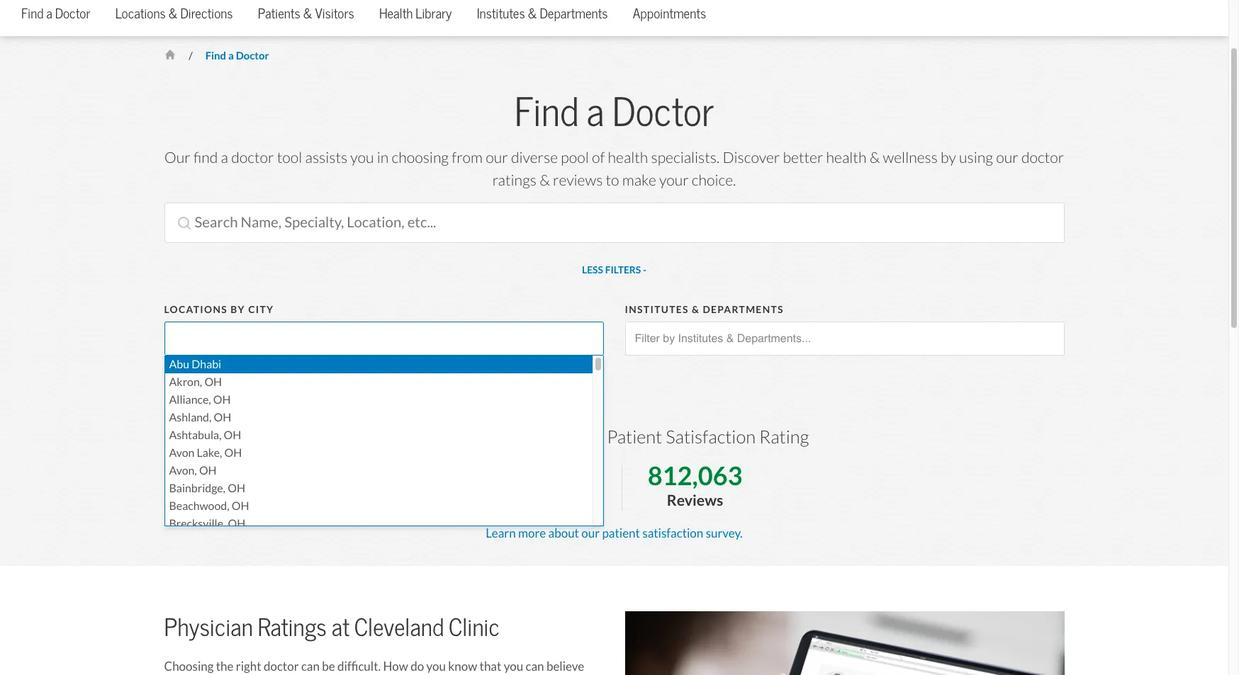 Task type: locate. For each thing, give the bounding box(es) containing it.
at
[[332, 613, 349, 643]]

institutes
[[477, 5, 525, 22], [625, 304, 689, 316]]

pool
[[561, 148, 589, 167]]

choosing the right doctor can be difficult. how do you know that you can believe
[[164, 659, 584, 676]]

a
[[46, 5, 52, 22], [228, 49, 234, 63], [587, 88, 604, 137], [221, 148, 228, 167]]

locations for locations by city
[[164, 304, 228, 316]]

find a doctor for the rightmost find a doctor link
[[205, 49, 269, 63]]

by left using
[[941, 148, 956, 167]]

0 vertical spatial institutes & departments
[[477, 5, 608, 22]]

2 horizontal spatial find
[[514, 88, 579, 137]]

our up ratings
[[486, 148, 508, 167]]

find a doctor
[[21, 5, 90, 22], [205, 49, 269, 63], [514, 88, 714, 137]]

ashtabula,
[[169, 428, 221, 442]]

locations up dhabi
[[164, 304, 228, 316]]

find a doctor for the left find a doctor link
[[21, 5, 90, 22]]

you left in
[[350, 148, 374, 167]]

doctor inside find a doctor link
[[55, 5, 90, 22]]

0 vertical spatial doctor
[[55, 5, 90, 22]]

doctor for the rightmost find a doctor link
[[236, 49, 269, 63]]

you right that
[[504, 659, 523, 675]]

satisfaction
[[666, 426, 756, 448]]

0 vertical spatial by
[[941, 148, 956, 167]]

cleveland
[[419, 426, 496, 448], [354, 613, 444, 643]]

1 horizontal spatial by
[[941, 148, 956, 167]]

our
[[486, 148, 508, 167], [996, 148, 1018, 167], [582, 526, 600, 541]]

2 vertical spatial find
[[514, 88, 579, 137]]

you inside the 'our find a doctor tool assists you in choosing from our diverse pool of health specialists. discover better health & wellness by using our doctor ratings & reviews to make your choice.'
[[350, 148, 374, 167]]

health
[[608, 148, 648, 167], [826, 148, 867, 167]]

1 horizontal spatial institutes & departments
[[625, 304, 784, 316]]

0 horizontal spatial find
[[21, 5, 44, 22]]

clinic
[[500, 426, 543, 448], [449, 613, 500, 643]]

1 vertical spatial find a doctor
[[205, 49, 269, 63]]

2 vertical spatial find a doctor
[[514, 88, 714, 137]]

appointments link
[[633, 0, 706, 36]]

locations for locations & directions
[[115, 5, 166, 22]]

lake,
[[197, 446, 222, 460]]

0 vertical spatial clinic
[[500, 426, 543, 448]]

that
[[480, 659, 501, 675]]

locations
[[115, 5, 166, 22], [164, 304, 228, 316]]

0 horizontal spatial departments
[[540, 5, 608, 22]]

1 vertical spatial doctor
[[236, 49, 269, 63]]

cleveland clinic overall patient satisfaction rating
[[419, 426, 809, 448]]

0 horizontal spatial can
[[301, 659, 320, 675]]

health right better
[[826, 148, 867, 167]]

oh right beachwood,
[[232, 499, 249, 513]]

by left the city on the left top
[[231, 304, 245, 316]]

2 can from the left
[[526, 659, 544, 675]]

using
[[959, 148, 993, 167]]

oh down lake, at the left bottom
[[199, 464, 217, 478]]

1 horizontal spatial institutes
[[625, 304, 689, 316]]

1 vertical spatial locations
[[164, 304, 228, 316]]

you
[[350, 148, 374, 167], [426, 659, 446, 675], [504, 659, 523, 675]]

abu
[[169, 357, 189, 371]]

oh right brecksville,
[[228, 517, 246, 531]]

0 horizontal spatial find a doctor
[[21, 5, 90, 22]]

1 horizontal spatial our
[[582, 526, 600, 541]]

learn more about our patient satisfaction survey.
[[486, 526, 743, 541]]

oh right alliance,
[[213, 393, 231, 407]]

you right do
[[426, 659, 446, 675]]

in
[[377, 148, 389, 167]]

oh right lake, at the left bottom
[[224, 446, 242, 460]]

choice.
[[692, 171, 736, 190]]

&
[[168, 5, 178, 22], [303, 5, 312, 22], [528, 5, 537, 22], [870, 148, 880, 167], [540, 171, 550, 190], [692, 304, 700, 316]]

patient
[[602, 526, 640, 541]]

directions
[[180, 5, 233, 22]]

can left be at the left bottom of page
[[301, 659, 320, 675]]

0 horizontal spatial institutes
[[477, 5, 525, 22]]

2 vertical spatial doctor
[[612, 88, 714, 137]]

bainbridge,
[[169, 481, 225, 495]]

1 vertical spatial find
[[205, 49, 226, 63]]

1 horizontal spatial health
[[826, 148, 867, 167]]

doctor left tool
[[231, 148, 274, 167]]

abu dhabi akron, oh alliance, oh ashland, oh ashtabula, oh avon lake, oh avon, oh bainbridge, oh beachwood, oh brecksville, oh
[[169, 357, 249, 531]]

institutes & departments
[[477, 5, 608, 22], [625, 304, 784, 316]]

doctor
[[231, 148, 274, 167], [1021, 148, 1064, 167], [264, 659, 299, 675]]

2 horizontal spatial find a doctor
[[514, 88, 714, 137]]

doctor for find a doctor
[[231, 148, 274, 167]]

rating
[[759, 426, 809, 448]]

our right using
[[996, 148, 1018, 167]]

institutes right library
[[477, 5, 525, 22]]

doctor right the "right"
[[264, 659, 299, 675]]

1 vertical spatial cleveland
[[354, 613, 444, 643]]

right
[[236, 659, 261, 675]]

clinic up know
[[449, 613, 500, 643]]

1 horizontal spatial can
[[526, 659, 544, 675]]

locations left directions at the left
[[115, 5, 166, 22]]

1 horizontal spatial find a doctor link
[[205, 49, 269, 63]]

0 vertical spatial locations
[[115, 5, 166, 22]]

None text field
[[168, 323, 286, 354], [629, 323, 1060, 354], [168, 323, 286, 354], [629, 323, 1060, 354]]

locations & directions link
[[115, 0, 233, 36]]

1 horizontal spatial find a doctor
[[205, 49, 269, 63]]

departments
[[540, 5, 608, 22], [703, 304, 784, 316]]

0 vertical spatial find
[[21, 5, 44, 22]]

0 horizontal spatial health
[[608, 148, 648, 167]]

institutes down 'filters'
[[625, 304, 689, 316]]

locations by city
[[164, 304, 274, 316]]

1 vertical spatial find a doctor link
[[205, 49, 269, 63]]

specialists.
[[651, 148, 720, 167]]

person holding tablet looking at cleveland clinic doctor profiles image
[[625, 612, 1064, 676]]

0 vertical spatial departments
[[540, 5, 608, 22]]

2 health from the left
[[826, 148, 867, 167]]

1 vertical spatial clinic
[[449, 613, 500, 643]]

avon
[[169, 446, 194, 460]]

of
[[592, 148, 605, 167]]

oh
[[204, 375, 222, 389], [213, 393, 231, 407], [214, 410, 231, 425], [224, 428, 241, 442], [224, 446, 242, 460], [199, 464, 217, 478], [228, 481, 245, 495], [232, 499, 249, 513], [228, 517, 246, 531]]

locations & directions
[[115, 5, 233, 22]]

& inside "link"
[[303, 5, 312, 22]]

our find a doctor tool assists you in choosing from our diverse pool of health specialists. discover better health & wellness by using our doctor ratings & reviews to make your choice.
[[164, 148, 1064, 190]]

filters
[[605, 264, 641, 277]]

find
[[21, 5, 44, 22], [205, 49, 226, 63], [514, 88, 579, 137]]

patient
[[607, 426, 662, 448]]

0 horizontal spatial by
[[231, 304, 245, 316]]

departments inside institutes & departments link
[[540, 5, 608, 22]]

0 horizontal spatial our
[[486, 148, 508, 167]]

doctor inside choosing the right doctor can be difficult. how do you know that you can believe
[[264, 659, 299, 675]]

tool
[[277, 148, 302, 167]]

can
[[301, 659, 320, 675], [526, 659, 544, 675]]

0 vertical spatial find a doctor link
[[21, 0, 90, 36]]

health
[[379, 5, 413, 22]]

0 vertical spatial find a doctor
[[21, 5, 90, 22]]

812,063
[[648, 460, 743, 493]]

2 horizontal spatial doctor
[[612, 88, 714, 137]]

/
[[189, 49, 193, 63]]

doctor
[[55, 5, 90, 22], [236, 49, 269, 63], [612, 88, 714, 137]]

discover
[[723, 148, 780, 167]]

health up make
[[608, 148, 648, 167]]

oh right ashtabula,
[[224, 428, 241, 442]]

2 horizontal spatial our
[[996, 148, 1018, 167]]

believe
[[546, 659, 584, 675]]

can left believe
[[526, 659, 544, 675]]

1 vertical spatial institutes
[[625, 304, 689, 316]]

brecksville,
[[169, 517, 226, 531]]

1 vertical spatial institutes & departments
[[625, 304, 784, 316]]

doctor for the left find a doctor link
[[55, 5, 90, 22]]

overall
[[547, 426, 603, 448]]

diverse
[[511, 148, 558, 167]]

our right about
[[582, 526, 600, 541]]

1 horizontal spatial doctor
[[236, 49, 269, 63]]

find a doctor link
[[21, 0, 90, 36], [205, 49, 269, 63]]

make
[[622, 171, 656, 190]]

1 horizontal spatial departments
[[703, 304, 784, 316]]

library
[[416, 5, 452, 22]]

0 vertical spatial cleveland
[[419, 426, 496, 448]]

clinic up star rating icons
[[500, 426, 543, 448]]

0 horizontal spatial doctor
[[55, 5, 90, 22]]

your
[[659, 171, 689, 190]]

0 horizontal spatial you
[[350, 148, 374, 167]]



Task type: vqa. For each thing, say whether or not it's contained in the screenshot.
Our
yes



Task type: describe. For each thing, give the bounding box(es) containing it.
assists
[[305, 148, 347, 167]]

be
[[322, 659, 335, 675]]

patients
[[258, 5, 300, 22]]

star rating icons image
[[486, 465, 595, 485]]

satisfaction
[[642, 526, 703, 541]]

our
[[164, 148, 190, 167]]

about
[[548, 526, 579, 541]]

1 horizontal spatial find
[[205, 49, 226, 63]]

do
[[411, 659, 424, 675]]

doctor for physician ratings at cleveland clinic
[[264, 659, 299, 675]]

a inside the 'our find a doctor tool assists you in choosing from our diverse pool of health specialists. discover better health & wellness by using our doctor ratings & reviews to make your choice.'
[[221, 148, 228, 167]]

Search Name, Specialty, Location, etc... search field
[[164, 203, 1064, 243]]

survey.
[[706, 526, 743, 541]]

from
[[452, 148, 483, 167]]

dhabi
[[192, 357, 221, 371]]

know
[[448, 659, 477, 675]]

visitors
[[315, 5, 354, 22]]

choosing
[[164, 659, 214, 675]]

812,063 reviews
[[648, 460, 743, 510]]

0 horizontal spatial institutes & departments
[[477, 5, 608, 22]]

patients & visitors
[[258, 5, 354, 22]]

1 vertical spatial by
[[231, 304, 245, 316]]

physician
[[164, 613, 253, 643]]

better
[[783, 148, 823, 167]]

alliance,
[[169, 393, 211, 407]]

wellness
[[883, 148, 938, 167]]

difficult.
[[338, 659, 381, 675]]

1 can from the left
[[301, 659, 320, 675]]

the
[[216, 659, 234, 675]]

appointments
[[633, 5, 706, 22]]

city
[[248, 304, 274, 316]]

avon,
[[169, 464, 197, 478]]

reviews
[[667, 491, 723, 510]]

to
[[606, 171, 619, 190]]

ratings
[[492, 171, 537, 190]]

institutes & departments link
[[477, 0, 608, 36]]

physician ratings at cleveland clinic
[[164, 613, 500, 643]]

oh right ashland,
[[214, 410, 231, 425]]

find
[[193, 148, 218, 167]]

0 horizontal spatial find a doctor link
[[21, 0, 90, 36]]

ratings
[[258, 613, 327, 643]]

learn more about our patient satisfaction survey. link
[[486, 526, 743, 541]]

filters link
[[582, 260, 646, 282]]

reviews
[[553, 171, 603, 190]]

akron,
[[169, 375, 202, 389]]

by inside the 'our find a doctor tool assists you in choosing from our diverse pool of health specialists. discover better health & wellness by using our doctor ratings & reviews to make your choice.'
[[941, 148, 956, 167]]

choosing
[[392, 148, 449, 167]]

oh right bainbridge,
[[228, 481, 245, 495]]

1 horizontal spatial you
[[426, 659, 446, 675]]

1 vertical spatial departments
[[703, 304, 784, 316]]

health library
[[379, 5, 452, 22]]

beachwood,
[[169, 499, 229, 513]]

1 health from the left
[[608, 148, 648, 167]]

patients & visitors link
[[258, 0, 354, 36]]

more
[[518, 526, 546, 541]]

2 horizontal spatial you
[[504, 659, 523, 675]]

learn
[[486, 526, 516, 541]]

doctor right using
[[1021, 148, 1064, 167]]

health library link
[[379, 0, 452, 36]]

0 vertical spatial institutes
[[477, 5, 525, 22]]

ashland,
[[169, 410, 212, 425]]

how
[[383, 659, 408, 675]]

oh down dhabi
[[204, 375, 222, 389]]



